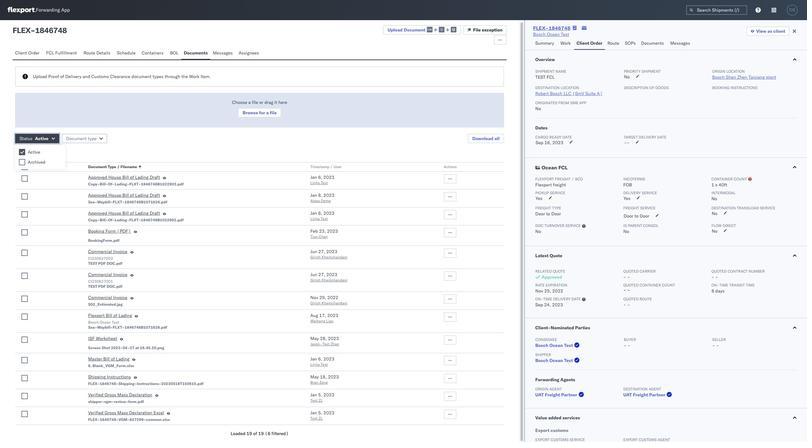 Task type: locate. For each thing, give the bounding box(es) containing it.
1846748b1022902.pdf for 3rd approved house bill of lading draft link from the top
[[141, 218, 184, 223]]

may
[[311, 336, 319, 342], [311, 375, 319, 380]]

0 horizontal spatial client order
[[15, 50, 40, 56]]

bill for second approved house bill of lading draft link from the top
[[122, 193, 129, 198]]

weiheng
[[311, 319, 325, 324]]

download
[[473, 136, 494, 142]]

1 horizontal spatial on-
[[712, 283, 720, 288]]

0 horizontal spatial order
[[28, 50, 40, 56]]

1 vertical spatial approved house bill of lading draft link
[[88, 192, 160, 200]]

verified for verified gross mass declaration
[[88, 393, 104, 398]]

0 vertical spatial draft
[[150, 175, 160, 180]]

ready
[[550, 135, 562, 140]]

(6
[[265, 431, 271, 437]]

1 commercial from the top
[[88, 249, 112, 255]]

1 approved house bill of lading draft link from the top
[[88, 174, 160, 182]]

0 vertical spatial fcl
[[46, 50, 54, 56]]

0 vertical spatial declaration
[[129, 393, 152, 398]]

a inside button
[[266, 110, 269, 116]]

documents right bol button
[[184, 50, 208, 56]]

type for document type
[[88, 136, 97, 142]]

linjia up 'feb'
[[311, 217, 320, 221]]

1 bill- from the top
[[100, 182, 108, 187]]

2 uat from the left
[[624, 393, 632, 398]]

download all button
[[468, 134, 504, 144]]

3 girish from the top
[[311, 301, 321, 306]]

location inside origin location bosch shen zhen taixiang plant
[[727, 69, 745, 74]]

2 vertical spatial linjia
[[311, 363, 320, 367]]

is parent consol no
[[624, 224, 659, 235]]

5,
[[318, 393, 322, 398], [318, 411, 322, 416]]

2 horizontal spatial fcl
[[559, 165, 568, 171]]

time up 24,
[[544, 297, 552, 302]]

export
[[536, 428, 550, 434]]

1 vertical spatial mass
[[117, 411, 128, 416]]

27, for ci230627002
[[319, 249, 325, 255]]

value added services
[[536, 416, 580, 421]]

1 vertical spatial sep
[[536, 302, 543, 308]]

0 horizontal spatial time
[[544, 297, 552, 302]]

doc.pdf down ci230627001
[[107, 285, 123, 289]]

service down flexport freight / bco flexport freight
[[550, 191, 566, 196]]

1 horizontal spatial count
[[734, 177, 747, 182]]

0 vertical spatial type
[[88, 136, 97, 142]]

client-
[[536, 326, 551, 331]]

2 jan from the top
[[311, 193, 317, 198]]

route details
[[84, 50, 111, 56]]

0 vertical spatial khemchandani
[[322, 255, 348, 260]]

1 vertical spatial of-
[[108, 218, 115, 223]]

ocean
[[547, 32, 560, 37], [542, 165, 557, 171], [100, 320, 111, 325], [550, 343, 563, 349], [550, 358, 563, 364]]

type inside freight type door to door
[[552, 206, 562, 211]]

freight inside freight type door to door
[[536, 206, 551, 211]]

2 vertical spatial commercial invoice link
[[88, 295, 127, 302]]

1 draft from the top
[[150, 175, 160, 180]]

a right for
[[266, 110, 269, 116]]

type inside document type button
[[88, 136, 97, 142]]

yes down 'pickup'
[[536, 196, 543, 202]]

3 commercial invoice from the top
[[88, 295, 127, 301]]

draft for 3rd approved house bill of lading draft link from the bottom of the page
[[150, 175, 160, 180]]

2 vertical spatial jan 6, 2023 linjia test
[[311, 357, 335, 367]]

documents up overview button
[[642, 40, 664, 46]]

suite
[[586, 91, 596, 97]]

0 vertical spatial file
[[252, 100, 258, 105]]

fcl inside ocean fcl button
[[559, 165, 568, 171]]

2 yes from the left
[[624, 196, 631, 202]]

os button
[[785, 3, 800, 17]]

2 doc.pdf from the top
[[107, 285, 123, 289]]

ocean fcl
[[542, 165, 568, 171]]

1 agent from the left
[[550, 387, 562, 392]]

freight type door to door
[[536, 206, 562, 217]]

quoted for quoted container count - -
[[624, 283, 639, 288]]

jan 5, 2023 test zl
[[311, 393, 335, 403], [311, 411, 335, 421]]

to inside freight type door to door
[[546, 211, 550, 217]]

test pdf doc.pdf
[[88, 261, 123, 266], [88, 285, 123, 289]]

schedule
[[117, 50, 136, 56]]

0 horizontal spatial upload
[[33, 74, 47, 79]]

quoted left 'carrier'
[[624, 269, 639, 274]]

commercial invoice up ci230627001
[[88, 272, 127, 278]]

approved for second approved house bill of lading draft link from the top
[[88, 193, 107, 198]]

yes down fob
[[624, 196, 631, 202]]

on- inside on-time transit time 8 days
[[712, 283, 720, 288]]

sea-waybill-flxt-1846748b1071626.pdf up 04- in the left of the page
[[88, 326, 167, 330]]

assignees
[[239, 50, 259, 56]]

may inside may 18, 2023 bran zeng
[[311, 375, 319, 380]]

route details button
[[81, 47, 115, 60]]

forwarding agents
[[536, 378, 576, 383]]

1846748- down vgm-
[[100, 418, 119, 423]]

khemchandani up nov 29, 2022 girish khemchandani
[[322, 278, 348, 283]]

sea-waybill-flxt-1846748b1071626.pdf for aug
[[88, 326, 167, 330]]

1 vertical spatial declaration
[[129, 411, 152, 416]]

agent for destination agent
[[649, 387, 662, 392]]

1 vertical spatial test pdf doc.pdf
[[88, 285, 123, 289]]

client-nominated parties
[[536, 326, 590, 331]]

flex- down shipping
[[88, 382, 100, 387]]

freight up the pickup service
[[553, 182, 566, 188]]

test down shipment
[[536, 74, 546, 80]]

verified gross mass declaration excel link
[[88, 410, 164, 418]]

forwarding up origin agent on the right
[[536, 378, 560, 383]]

1 girish from the top
[[311, 255, 321, 260]]

copy- down document type / filename
[[88, 182, 100, 187]]

freight down ocean fcl
[[555, 177, 571, 182]]

forwarding up flex - 1846748
[[36, 7, 60, 13]]

type for freight type door to door
[[552, 206, 562, 211]]

ci230627001
[[88, 279, 113, 284]]

fcl down shipment
[[547, 74, 555, 80]]

bill- for 3rd approved house bill of lading draft link from the bottom of the page
[[100, 182, 108, 187]]

messages left assignees
[[213, 50, 233, 56]]

freight down origin agent on the right
[[545, 393, 560, 398]]

3 commercial invoice link from the top
[[88, 295, 127, 302]]

1 gross from the top
[[105, 393, 116, 398]]

2 horizontal spatial /
[[572, 177, 574, 182]]

bosch ocean test link for shipper
[[536, 358, 581, 364]]

2 bill- from the top
[[100, 218, 108, 223]]

messages button up overview button
[[668, 38, 694, 50]]

uat freight partner link for destination
[[624, 392, 674, 399]]

0 vertical spatial 1846748-
[[100, 382, 119, 387]]

1 sea- from the top
[[88, 200, 97, 205]]

shipping-
[[119, 382, 137, 387]]

1 x 40ft
[[712, 182, 728, 188]]

04-
[[123, 346, 130, 351]]

2 jan 5, 2023 test zl from the top
[[311, 411, 335, 421]]

route left sops
[[608, 40, 620, 46]]

document for document type
[[66, 136, 87, 142]]

2 agent from the left
[[649, 387, 662, 392]]

2022 down expiration
[[553, 289, 564, 294]]

freight
[[536, 206, 551, 211], [624, 206, 640, 211], [545, 393, 560, 398], [633, 393, 648, 398]]

1 27, from the top
[[319, 249, 325, 255]]

bill for 3rd approved house bill of lading draft link from the top
[[122, 211, 129, 216]]

gross for verified gross mass declaration excel
[[105, 411, 116, 416]]

buyer
[[624, 338, 636, 343]]

1 vertical spatial draft
[[150, 193, 160, 198]]

flexport bill of lading link
[[88, 313, 132, 320]]

sea- up the booking
[[88, 200, 97, 205]]

ocean down flexport bill of lading
[[100, 320, 111, 325]]

doc turnover service
[[536, 224, 581, 228]]

2 mass from the top
[[117, 411, 128, 416]]

2 test pdf doc.pdf from the top
[[88, 285, 123, 289]]

commercial invoice link up flexport bill of lading
[[88, 295, 127, 302]]

gross up vgm-
[[105, 393, 116, 398]]

1 doc.pdf from the top
[[107, 261, 123, 266]]

fcl left fulfillment
[[46, 50, 54, 56]]

details
[[96, 50, 111, 56]]

0 vertical spatial nov
[[536, 289, 543, 294]]

1 khemchandani from the top
[[322, 255, 348, 260]]

on-time delivery date
[[536, 297, 581, 302]]

2022 right 29,
[[327, 295, 338, 301]]

1 vertical spatial nov
[[311, 295, 318, 301]]

2023 inside jan 8, 2023 alexa demo
[[324, 193, 335, 198]]

bco
[[575, 177, 583, 182]]

gross for verified gross mass declaration
[[105, 393, 116, 398]]

27, for ci230627001
[[319, 272, 325, 278]]

on- up sep 24, 2023
[[536, 297, 544, 302]]

1 zl from the top
[[319, 399, 323, 403]]

0 vertical spatial gross
[[105, 393, 116, 398]]

a
[[248, 100, 251, 105], [266, 110, 269, 116]]

1 horizontal spatial work
[[561, 40, 571, 46]]

fcl inside shipment name test fcl
[[547, 74, 555, 80]]

mass up vgm-
[[117, 411, 128, 416]]

service
[[641, 206, 656, 211]]

copy- for 3rd approved house bill of lading draft link from the top
[[88, 218, 100, 223]]

from
[[559, 101, 569, 105]]

1 horizontal spatial fcl
[[547, 74, 555, 80]]

2023 inside "may 28, 2023 jason-test zhao"
[[328, 336, 339, 342]]

3 approved house bill of lading draft from the top
[[88, 211, 160, 216]]

0 horizontal spatial document
[[66, 136, 87, 142]]

0 vertical spatial freight
[[555, 177, 571, 182]]

1 waybill- from the top
[[97, 200, 113, 205]]

work right the
[[189, 74, 200, 79]]

2 approved house bill of lading draft link from the top
[[88, 192, 160, 200]]

date up ocean fcl button
[[658, 135, 667, 140]]

1 horizontal spatial documents
[[642, 40, 664, 46]]

2 1846748b1071626.pdf from the top
[[125, 326, 167, 330]]

2 jun 27, 2023 girish khemchandani from the top
[[311, 272, 348, 283]]

bosch ocean test link
[[533, 31, 569, 38], [536, 343, 581, 349], [536, 358, 581, 364]]

2 vertical spatial commercial
[[88, 295, 112, 301]]

1 1846748- from the top
[[100, 382, 119, 387]]

sea-waybill-flxt-1846748b1071626.pdf up (pdf) at bottom
[[88, 200, 167, 205]]

0 vertical spatial client
[[577, 40, 590, 46]]

location inside destination location robert bosch llc (smv suite a)
[[561, 85, 579, 90]]

1 invoice from the top
[[113, 249, 127, 255]]

bosch up booking
[[713, 74, 725, 80]]

1 declaration from the top
[[129, 393, 152, 398]]

work inside "button"
[[561, 40, 571, 46]]

27, down chen
[[319, 249, 325, 255]]

1 vertical spatial 1846748-
[[100, 418, 119, 423]]

file left or
[[252, 100, 258, 105]]

shipping instructions
[[88, 375, 131, 380]]

zl for verified gross mass declaration excel
[[319, 417, 323, 421]]

approved house bill of lading draft
[[88, 175, 160, 180], [88, 193, 160, 198], [88, 211, 160, 216]]

incoterms fob
[[624, 177, 646, 188]]

flex-1846748 link
[[533, 25, 571, 31]]

file
[[473, 27, 481, 33]]

declaration inside verified gross mass declaration excel link
[[129, 411, 152, 416]]

2 may from the top
[[311, 375, 319, 380]]

no down priority
[[624, 74, 630, 80]]

1 horizontal spatial client order button
[[574, 38, 605, 50]]

/ right type
[[117, 165, 120, 169]]

no inside originates from smb app no
[[536, 106, 541, 112]]

girish for ci230627001
[[311, 278, 321, 283]]

2 pdf from the top
[[98, 285, 106, 289]]

value
[[536, 416, 547, 421]]

1 uat freight partner from the left
[[536, 393, 578, 398]]

0 vertical spatial upload
[[388, 27, 403, 33]]

upload inside upload document button
[[388, 27, 403, 33]]

jan 6, 2023 linjia test up 18,
[[311, 357, 335, 367]]

1 vertical spatial messages
[[213, 50, 233, 56]]

2 invoice from the top
[[113, 272, 127, 278]]

1 yes from the left
[[536, 196, 543, 202]]

1 vertical spatial commercial
[[88, 272, 112, 278]]

client order for the leftmost client order button
[[15, 50, 40, 56]]

declaration for verified gross mass declaration excel
[[129, 411, 152, 416]]

uat freight partner link down origin agent on the right
[[536, 392, 586, 399]]

linjia up may 18, 2023 bran zeng
[[311, 363, 320, 367]]

quoted down quoted carrier - -
[[624, 283, 639, 288]]

1 horizontal spatial type
[[552, 206, 562, 211]]

date for --
[[658, 135, 667, 140]]

1 commercial invoice from the top
[[88, 249, 127, 255]]

1846748 down forwarding app at the left of the page
[[35, 26, 67, 35]]

1 vertical spatial jan 6, 2023 linjia test
[[311, 211, 335, 221]]

1 house from the top
[[108, 175, 121, 180]]

sea-waybill-flxt-1846748b1071626.pdf for jan
[[88, 200, 167, 205]]

2 khemchandani from the top
[[322, 278, 348, 283]]

girish inside nov 29, 2022 girish khemchandani
[[311, 301, 321, 306]]

27, up 29,
[[319, 272, 325, 278]]

1 uat from the left
[[536, 393, 544, 398]]

a)
[[597, 91, 603, 97]]

20230518t150615.pdf
[[161, 382, 204, 387]]

flex
[[13, 26, 31, 35]]

commercial invoice link for ci230627002
[[88, 249, 127, 256]]

quoted container count - -
[[624, 283, 675, 293]]

1 vertical spatial client order
[[15, 50, 40, 56]]

approved house bill of lading draft link
[[88, 174, 160, 182], [88, 192, 160, 200], [88, 210, 160, 218]]

partner down 'agents' on the right bottom
[[561, 393, 578, 398]]

bosch down shipper
[[536, 358, 549, 364]]

2 vertical spatial 6,
[[318, 357, 322, 362]]

commercial invoice up s02_estimated.jpg
[[88, 295, 127, 301]]

2 copy- from the top
[[88, 218, 100, 223]]

may up jason-
[[311, 336, 319, 342]]

originates
[[536, 101, 558, 105]]

related
[[536, 269, 552, 274]]

document
[[132, 74, 152, 79]]

1 horizontal spatial uat freight partner
[[624, 393, 666, 398]]

0 vertical spatial sea-
[[88, 200, 97, 205]]

1 vertical spatial test
[[88, 261, 97, 266]]

6, down alexa
[[318, 211, 322, 216]]

0 vertical spatial location
[[727, 69, 745, 74]]

0 horizontal spatial file
[[252, 100, 258, 105]]

jan 5, 2023 test zl for verified gross mass declaration excel
[[311, 411, 335, 421]]

/ for document type / filename
[[117, 165, 120, 169]]

sep 24, 2023
[[536, 302, 563, 308]]

lading- down 'filename'
[[115, 182, 129, 187]]

None checkbox
[[19, 149, 25, 156], [21, 164, 28, 170], [21, 176, 28, 182], [21, 194, 28, 200], [21, 212, 28, 218], [21, 230, 28, 236], [21, 250, 28, 256], [21, 273, 28, 279], [21, 314, 28, 320], [21, 337, 28, 343], [21, 358, 28, 364], [21, 394, 28, 400], [19, 149, 25, 156], [21, 164, 28, 170], [21, 176, 28, 182], [21, 194, 28, 200], [21, 212, 28, 218], [21, 230, 28, 236], [21, 250, 28, 256], [21, 273, 28, 279], [21, 314, 28, 320], [21, 337, 28, 343], [21, 358, 28, 364], [21, 394, 28, 400]]

flex- for flex-1846748
[[533, 25, 549, 31]]

0 horizontal spatial count
[[662, 283, 675, 288]]

may up bran
[[311, 375, 319, 380]]

0 horizontal spatial client
[[15, 50, 27, 56]]

3 khemchandani from the top
[[322, 301, 348, 306]]

1 1846748b1071626.pdf from the top
[[125, 200, 167, 205]]

1 vertical spatial 6,
[[318, 211, 322, 216]]

/ left user
[[330, 165, 333, 169]]

1 6, from the top
[[318, 175, 322, 180]]

sep for sep 16, 2023
[[536, 140, 544, 146]]

2 vertical spatial bosch ocean test link
[[536, 358, 581, 364]]

destination inside destination location robert bosch llc (smv suite a)
[[536, 85, 560, 90]]

19 left (6
[[258, 431, 264, 437]]

0 vertical spatial destination
[[536, 85, 560, 90]]

time
[[720, 283, 729, 288], [746, 283, 755, 288], [544, 297, 552, 302]]

declaration up form.pdf
[[129, 393, 152, 398]]

1 approved house bill of lading draft from the top
[[88, 175, 160, 180]]

pdf for ci230627002
[[98, 261, 106, 266]]

1 partner from the left
[[561, 393, 578, 398]]

2 horizontal spatial destination
[[712, 206, 736, 211]]

time up days
[[720, 283, 729, 288]]

flex- down shipper-
[[88, 418, 100, 423]]

zl
[[319, 399, 323, 403], [319, 417, 323, 421]]

2 zl from the top
[[319, 417, 323, 421]]

copy-bill-of-lading-flxt-1846748b1022902.pdf up (pdf) at bottom
[[88, 218, 184, 223]]

2 partner from the left
[[650, 393, 666, 398]]

Search Shipments (/) text field
[[687, 5, 748, 15]]

cargo
[[536, 135, 549, 140]]

2 6, from the top
[[318, 211, 322, 216]]

sops button
[[623, 38, 639, 50]]

commercial invoice for ci230627002
[[88, 249, 127, 255]]

1 1846748b1022902.pdf from the top
[[141, 182, 184, 187]]

test inside "may 28, 2023 jason-test zhao"
[[323, 342, 330, 347]]

waybill- for aug
[[97, 326, 113, 330]]

files
[[36, 150, 46, 156]]

2 declaration from the top
[[129, 411, 152, 416]]

1
[[712, 182, 715, 188]]

flexport for flexport freight / bco flexport freight
[[536, 177, 554, 182]]

1 vertical spatial location
[[561, 85, 579, 90]]

2 sea-waybill-flxt-1846748b1071626.pdf from the top
[[88, 326, 167, 330]]

1 vertical spatial file
[[270, 110, 277, 116]]

jun 27, 2023 girish khemchandani for ci230627001
[[311, 272, 348, 283]]

messages for the rightmost "messages" button
[[671, 40, 690, 46]]

1846748b1022902.pdf for 3rd approved house bill of lading draft link from the bottom of the page
[[141, 182, 184, 187]]

flex- for flex-1846748-shipping-instructions-20230518t150615.pdf
[[88, 382, 100, 387]]

5 jan from the top
[[311, 393, 317, 398]]

door down service at top right
[[640, 214, 650, 219]]

lading
[[135, 175, 149, 180], [135, 193, 149, 198], [135, 211, 149, 216], [119, 313, 132, 319], [116, 357, 130, 362]]

1 copy- from the top
[[88, 182, 100, 187]]

girish for ci230627002
[[311, 255, 321, 260]]

0 vertical spatial waybill-
[[97, 200, 113, 205]]

waybill- for jan
[[97, 200, 113, 205]]

no down the originates
[[536, 106, 541, 112]]

booking form (pdf)
[[88, 229, 131, 234]]

/
[[117, 165, 120, 169], [330, 165, 333, 169], [572, 177, 574, 182]]

agent up value added services "button"
[[649, 387, 662, 392]]

3 commercial from the top
[[88, 295, 112, 301]]

jan 6, 2023 linjia test down timestamp
[[311, 175, 335, 185]]

3 draft from the top
[[150, 211, 160, 216]]

time for on-time delivery date
[[544, 297, 552, 302]]

uat
[[536, 393, 544, 398], [624, 393, 632, 398]]

route
[[608, 40, 620, 46], [84, 50, 95, 56]]

2 1846748- from the top
[[100, 418, 119, 423]]

1 horizontal spatial a
[[266, 110, 269, 116]]

None checkbox
[[19, 159, 25, 166], [21, 296, 28, 302], [21, 376, 28, 382], [21, 412, 28, 418], [19, 159, 25, 166], [21, 296, 28, 302], [21, 376, 28, 382], [21, 412, 28, 418]]

0 vertical spatial mass
[[117, 393, 128, 398]]

quote
[[550, 253, 563, 259]]

quoted inside quoted carrier - -
[[624, 269, 639, 274]]

1 horizontal spatial uat freight partner link
[[624, 392, 674, 399]]

choose
[[232, 100, 247, 105]]

1 jun 27, 2023 girish khemchandani from the top
[[311, 249, 348, 260]]

on- up 8 on the right of page
[[712, 283, 720, 288]]

29,
[[319, 295, 326, 301]]

2 jun from the top
[[311, 272, 317, 278]]

pdf down ci230627001
[[98, 285, 106, 289]]

flexport. image
[[8, 7, 36, 13]]

1 sea-waybill-flxt-1846748b1071626.pdf from the top
[[88, 200, 167, 205]]

quoted inside quoted route - -
[[624, 297, 639, 302]]

1 vertical spatial pdf
[[98, 285, 106, 289]]

quoted inside quoted contract number - - rate expiration nov 25, 2022
[[712, 269, 727, 274]]

0 vertical spatial sep
[[536, 140, 544, 146]]

aug
[[311, 313, 318, 319]]

2 draft from the top
[[150, 193, 160, 198]]

0 vertical spatial on-
[[712, 283, 720, 288]]

1846748-
[[100, 382, 119, 387], [100, 418, 119, 423]]

2 horizontal spatial document
[[404, 27, 426, 33]]

1846748
[[549, 25, 571, 31], [35, 26, 67, 35]]

to
[[546, 211, 550, 217], [635, 214, 639, 219]]

test inside shipment name test fcl
[[536, 74, 546, 80]]

sep down cargo
[[536, 140, 544, 146]]

19 right the ∙
[[51, 150, 56, 156]]

draft
[[150, 175, 160, 180], [150, 193, 160, 198], [150, 211, 160, 216]]

origin inside origin location bosch shen zhen taixiang plant
[[713, 69, 726, 74]]

jun 27, 2023 girish khemchandani for ci230627002
[[311, 249, 348, 260]]

2 vertical spatial girish
[[311, 301, 321, 306]]

0 vertical spatial invoice
[[113, 249, 127, 255]]

/ inside flexport freight / bco flexport freight
[[572, 177, 574, 182]]

os
[[790, 8, 796, 12]]

origin for origin location bosch shen zhen taixiang plant
[[713, 69, 726, 74]]

freight down 'pickup'
[[536, 206, 551, 211]]

2 5, from the top
[[318, 411, 322, 416]]

a right choose
[[248, 100, 251, 105]]

agent down forwarding agents
[[550, 387, 562, 392]]

1 vertical spatial a
[[266, 110, 269, 116]]

1 vertical spatial sea-
[[88, 326, 97, 330]]

0 vertical spatial approved house bill of lading draft
[[88, 175, 160, 180]]

test pdf doc.pdf for ci230627001
[[88, 285, 123, 289]]

3 jan 6, 2023 linjia test from the top
[[311, 357, 335, 367]]

declaration inside 'verified gross mass declaration' link
[[129, 393, 152, 398]]

0 horizontal spatial nov
[[311, 295, 318, 301]]

1 test pdf doc.pdf from the top
[[88, 261, 123, 266]]

jan 5, 2023 test zl for verified gross mass declaration
[[311, 393, 335, 403]]

buyer - -
[[624, 338, 636, 349]]

1 vertical spatial commercial invoice
[[88, 272, 127, 278]]

1 horizontal spatial app
[[580, 101, 587, 105]]

file exception button
[[464, 25, 507, 35], [464, 25, 507, 35]]

jun up nov 29, 2022 girish khemchandani
[[311, 272, 317, 278]]

uat freight partner link for origin
[[536, 392, 586, 399]]

location up shen at the top right of the page
[[727, 69, 745, 74]]

0 vertical spatial flex-
[[533, 25, 549, 31]]

0 vertical spatial 6,
[[318, 175, 322, 180]]

5, for verified gross mass declaration
[[318, 393, 322, 398]]

0 vertical spatial 5,
[[318, 393, 322, 398]]

2 27, from the top
[[319, 272, 325, 278]]

flow
[[712, 224, 722, 228]]

1 horizontal spatial time
[[720, 283, 729, 288]]

1846748b1071626.pdf for aug 17, 2023
[[125, 326, 167, 330]]

client right the work "button"
[[577, 40, 590, 46]]

location up robert bosch llc (smv suite a) link
[[561, 85, 579, 90]]

1 jun from the top
[[311, 249, 317, 255]]

worksheet
[[96, 336, 117, 342]]

2 uat freight partner from the left
[[624, 393, 666, 398]]

0 vertical spatial commercial
[[88, 249, 112, 255]]

may inside "may 28, 2023 jason-test zhao"
[[311, 336, 319, 342]]

delivery service
[[624, 191, 657, 196]]

(pdf)
[[117, 229, 131, 234]]

16,
[[545, 140, 552, 146]]

1 uat freight partner link from the left
[[536, 392, 586, 399]]

25,
[[545, 289, 551, 294]]

6 jan from the top
[[311, 411, 317, 416]]

doc
[[536, 224, 544, 228]]

commercial invoice link down ci230627002
[[88, 272, 127, 279]]

client down flex
[[15, 50, 27, 56]]

uat for origin
[[536, 393, 544, 398]]

1 vertical spatial doc.pdf
[[107, 285, 123, 289]]

commercial invoice link down bookingform.pdf
[[88, 249, 127, 256]]

0 vertical spatial linjia
[[311, 181, 320, 185]]

0 vertical spatial of-
[[108, 182, 115, 187]]

1 vertical spatial freight
[[553, 182, 566, 188]]

of- up form
[[108, 218, 115, 223]]

2 gross from the top
[[105, 411, 116, 416]]

0 vertical spatial 27,
[[319, 249, 325, 255]]

no
[[624, 74, 630, 80], [536, 106, 541, 112], [712, 196, 718, 202], [712, 211, 718, 217], [712, 229, 718, 234], [536, 229, 541, 235], [624, 229, 629, 235]]

bosch down consignee
[[536, 343, 549, 349]]

destination agent
[[624, 387, 662, 392]]

latest quote button
[[526, 247, 807, 266]]

2 uat freight partner link from the left
[[624, 392, 674, 399]]

0 vertical spatial messages
[[671, 40, 690, 46]]

quoted inside quoted container count - -
[[624, 283, 639, 288]]

linjia up "8,"
[[311, 181, 320, 185]]

verified down shipper-
[[88, 411, 104, 416]]

test pdf doc.pdf down ci230627001
[[88, 285, 123, 289]]

uat freight partner for destination
[[624, 393, 666, 398]]

1 may from the top
[[311, 336, 319, 342]]

1 jan 5, 2023 test zl from the top
[[311, 393, 335, 403]]

seller - -
[[713, 338, 726, 349]]

pdf for ci230627001
[[98, 285, 106, 289]]

1 of- from the top
[[108, 182, 115, 187]]

0 horizontal spatial to
[[546, 211, 550, 217]]

door up turnover
[[552, 211, 561, 217]]

3 6, from the top
[[318, 357, 322, 362]]

2 1846748b1022902.pdf from the top
[[141, 218, 184, 223]]

2 girish from the top
[[311, 278, 321, 283]]

taixiang
[[749, 74, 765, 80]]

flexport for flexport bill of lading
[[88, 313, 105, 319]]

ocean inside button
[[542, 165, 557, 171]]

1 horizontal spatial uat
[[624, 393, 632, 398]]

1 vertical spatial may
[[311, 375, 319, 380]]

origin location bosch shen zhen taixiang plant
[[713, 69, 777, 80]]

lading for second approved house bill of lading draft link from the top
[[135, 193, 149, 198]]

jan inside jan 8, 2023 alexa demo
[[311, 193, 317, 198]]

delivery left "and"
[[65, 74, 81, 79]]

forwarding for forwarding app
[[36, 7, 60, 13]]

documents for the leftmost documents button
[[184, 50, 208, 56]]

lading- up (pdf) at bottom
[[115, 218, 129, 223]]

quoted for quoted contract number - - rate expiration nov 25, 2022
[[712, 269, 727, 274]]

client order right the work "button"
[[577, 40, 603, 46]]

to down freight service
[[635, 214, 639, 219]]

commercial up ci230627001
[[88, 272, 112, 278]]

doc.pdf for ci230627001
[[107, 285, 123, 289]]

invoice for ci230627001
[[113, 272, 127, 278]]

test down ci230627002
[[88, 261, 97, 266]]

fcl inside "fcl fulfillment" button
[[46, 50, 54, 56]]

doc.pdf for ci230627002
[[107, 261, 123, 266]]

jan 6, 2023 linjia test
[[311, 175, 335, 185], [311, 211, 335, 221], [311, 357, 335, 367]]

1 vertical spatial upload
[[33, 74, 47, 79]]

2 waybill- from the top
[[97, 326, 113, 330]]

partner for origin agent
[[561, 393, 578, 398]]

khemchandani inside nov 29, 2022 girish khemchandani
[[322, 301, 348, 306]]

approved
[[88, 175, 107, 180], [88, 193, 107, 198], [88, 211, 107, 216], [542, 275, 562, 280]]

uat down destination agent
[[624, 393, 632, 398]]

0 vertical spatial documents
[[642, 40, 664, 46]]

2 sea- from the top
[[88, 326, 97, 330]]

0 vertical spatial origin
[[713, 69, 726, 74]]

test pdf doc.pdf for ci230627002
[[88, 261, 123, 266]]

2 commercial invoice link from the top
[[88, 272, 127, 279]]

fulfillment
[[55, 50, 77, 56]]

commercial invoice for ci230627001
[[88, 272, 127, 278]]

verified for verified gross mass declaration excel
[[88, 411, 104, 416]]

lading for 3rd approved house bill of lading draft link from the bottom of the page
[[135, 175, 149, 180]]

1 pdf from the top
[[98, 261, 106, 266]]

flex-1846748
[[533, 25, 571, 31]]

1 verified from the top
[[88, 393, 104, 398]]

upload proof of delivery and customs clearance document types through the work item.
[[33, 74, 211, 79]]

nov left 29,
[[311, 295, 318, 301]]

commercial up s02_estimated.jpg
[[88, 295, 112, 301]]

0 vertical spatial sea-waybill-flxt-1846748b1071626.pdf
[[88, 200, 167, 205]]

2 verified from the top
[[88, 411, 104, 416]]

2023 inside feb 23, 2023 tian chen
[[327, 229, 338, 234]]

copy- for 3rd approved house bill of lading draft link from the bottom of the page
[[88, 182, 100, 187]]

3 invoice from the top
[[113, 295, 127, 301]]



Task type: vqa. For each thing, say whether or not it's contained in the screenshot.


Task type: describe. For each thing, give the bounding box(es) containing it.
isf
[[88, 336, 95, 342]]

loaded
[[231, 431, 246, 437]]

draft for second approved house bill of lading draft link from the top
[[150, 193, 160, 198]]

may for may 18, 2023
[[311, 375, 319, 380]]

filtered)
[[272, 431, 289, 437]]

flex-1846748-vgm-827299-common.xlsx
[[88, 418, 170, 423]]

client
[[774, 28, 786, 34]]

commercial for s02_estimated.jpg
[[88, 295, 112, 301]]

bosch ocean test down consignee
[[536, 343, 573, 349]]

flexport bill of lading
[[88, 313, 132, 319]]

bran
[[311, 381, 319, 385]]

sea- for aug
[[88, 326, 97, 330]]

originates from smb app no
[[536, 101, 587, 112]]

shipment
[[536, 69, 555, 74]]

1 linjia from the top
[[311, 181, 320, 185]]

1 horizontal spatial documents button
[[639, 38, 668, 50]]

0 horizontal spatial delivery
[[553, 297, 571, 302]]

origin agent
[[536, 387, 562, 392]]

0 horizontal spatial app
[[61, 7, 70, 13]]

khemchandani for ci230627002
[[322, 255, 348, 260]]

door up is
[[624, 214, 634, 219]]

4 jan from the top
[[311, 357, 317, 362]]

1846748b1071626.pdf for jan 8, 2023
[[125, 200, 167, 205]]

value added services button
[[526, 409, 807, 428]]

time for on-time transit time 8 days
[[720, 283, 729, 288]]

expiration
[[546, 283, 568, 288]]

services
[[563, 416, 580, 421]]

19 for of
[[258, 431, 264, 437]]

booking
[[88, 229, 104, 234]]

1 vertical spatial active
[[28, 150, 40, 155]]

bosch up isf
[[88, 320, 99, 325]]

1 horizontal spatial 1846748
[[549, 25, 571, 31]]

master bill of lading link
[[88, 356, 130, 364]]

0 vertical spatial bosch ocean test link
[[533, 31, 569, 38]]

2 lading- from the top
[[115, 218, 129, 223]]

route for route
[[608, 40, 620, 46]]

messages for the leftmost "messages" button
[[213, 50, 233, 56]]

commercial invoice link for ci230627001
[[88, 272, 127, 279]]

bosch inside destination location robert bosch llc (smv suite a)
[[550, 91, 563, 97]]

upload for upload document
[[388, 27, 403, 33]]

2022 inside nov 29, 2022 girish khemchandani
[[327, 295, 338, 301]]

service right turnover
[[566, 224, 581, 228]]

commercial for ci230627002
[[88, 249, 112, 255]]

bosch ocean test down flexport bill of lading
[[88, 320, 119, 325]]

client order for the rightmost client order button
[[577, 40, 603, 46]]

declaration for verified gross mass declaration
[[129, 393, 152, 398]]

2 approved house bill of lading draft from the top
[[88, 193, 160, 198]]

route for route details
[[84, 50, 95, 56]]

partner for destination agent
[[650, 393, 666, 398]]

container
[[712, 177, 733, 182]]

1 vertical spatial flexport
[[536, 182, 552, 188]]

jun for ci230627002
[[311, 249, 317, 255]]

forwarding app
[[36, 7, 70, 13]]

location for llc
[[561, 85, 579, 90]]

shipper-
[[88, 400, 104, 405]]

freight down destination agent
[[633, 393, 648, 398]]

type
[[108, 165, 116, 169]]

8,
[[318, 193, 322, 198]]

bosch up 'summary' on the top of the page
[[533, 32, 546, 37]]

description
[[624, 85, 649, 90]]

2 copy-bill-of-lading-flxt-1846748b1022902.pdf from the top
[[88, 218, 184, 223]]

service right transload
[[760, 206, 776, 211]]

no inside is parent consol no
[[624, 229, 629, 235]]

2 jan 6, 2023 linjia test from the top
[[311, 211, 335, 221]]

uploaded files ∙ 19
[[15, 150, 56, 156]]

commercial for ci230627001
[[88, 272, 112, 278]]

app inside originates from smb app no
[[580, 101, 587, 105]]

2022 inside quoted contract number - - rate expiration nov 25, 2022
[[553, 289, 564, 294]]

vgm-
[[119, 418, 130, 423]]

instructions-
[[137, 382, 161, 387]]

date for sep 16, 2023
[[563, 135, 572, 140]]

1 horizontal spatial 19
[[247, 431, 252, 437]]

16.45.20.png
[[140, 346, 164, 351]]

upload document
[[388, 27, 426, 33]]

0 vertical spatial delivery
[[639, 135, 657, 140]]

forwarding for forwarding agents
[[536, 378, 560, 383]]

1 horizontal spatial client
[[577, 40, 590, 46]]

may for may 28, 2023
[[311, 336, 319, 342]]

no inside intermodal no
[[712, 196, 718, 202]]

destination for robert
[[536, 85, 560, 90]]

0 vertical spatial document
[[404, 27, 426, 33]]

1846748- for gross
[[100, 418, 119, 423]]

actions
[[444, 165, 457, 169]]

0 horizontal spatial work
[[189, 74, 200, 79]]

bosch ocean test link for consignee
[[536, 343, 581, 349]]

intermodal
[[712, 191, 736, 196]]

freight service
[[624, 206, 656, 211]]

3 linjia from the top
[[311, 363, 320, 367]]

may 18, 2023 bran zeng
[[311, 375, 339, 385]]

it
[[275, 100, 277, 105]]

containers
[[142, 50, 164, 56]]

bosch inside origin location bosch shen zhen taixiang plant
[[713, 74, 725, 80]]

tian
[[311, 235, 318, 239]]

count inside quoted container count - -
[[662, 283, 675, 288]]

schedule button
[[115, 47, 139, 60]]

1 horizontal spatial to
[[635, 214, 639, 219]]

destination location robert bosch llc (smv suite a)
[[536, 85, 603, 97]]

user
[[334, 165, 342, 169]]

khemchandani for ci230627001
[[322, 278, 348, 283]]

5, for verified gross mass declaration excel
[[318, 411, 322, 416]]

28,
[[320, 336, 327, 342]]

bol
[[170, 50, 179, 56]]

2023 inside aug 17, 2023 weiheng lian
[[327, 313, 338, 319]]

0 horizontal spatial messages button
[[210, 47, 236, 60]]

3 approved house bill of lading draft link from the top
[[88, 210, 160, 218]]

door up the doc
[[536, 211, 545, 217]]

3 house from the top
[[108, 211, 121, 216]]

intermodal no
[[712, 191, 736, 202]]

smb
[[570, 101, 579, 105]]

commercial invoice for s02_estimated.jpg
[[88, 295, 127, 301]]

shipment name test fcl
[[536, 69, 567, 80]]

bill- for 3rd approved house bill of lading draft link from the top
[[100, 218, 108, 223]]

sops
[[625, 40, 636, 46]]

1 copy-bill-of-lading-flxt-1846748b1022902.pdf from the top
[[88, 182, 184, 187]]

1 horizontal spatial messages button
[[668, 38, 694, 50]]

proof
[[48, 74, 59, 79]]

client-nominated parties button
[[526, 319, 807, 338]]

service up service at top right
[[642, 191, 657, 196]]

documents for the rightmost documents button
[[642, 40, 664, 46]]

bosch ocean test down shipper
[[536, 358, 573, 364]]

parent
[[628, 224, 643, 228]]

latest
[[536, 253, 549, 259]]

on-time transit time 8 days
[[712, 283, 755, 294]]

name
[[556, 69, 567, 74]]

bill for 3rd approved house bill of lading draft link from the bottom of the page
[[122, 175, 129, 180]]

instructions
[[731, 85, 758, 90]]

sep for sep 24, 2023
[[536, 302, 543, 308]]

0 vertical spatial delivery
[[65, 74, 81, 79]]

invoice for ci230627002
[[113, 249, 127, 255]]

lading for 3rd approved house bill of lading draft link from the top
[[135, 211, 149, 216]]

/ for flexport freight / bco flexport freight
[[572, 177, 574, 182]]

freight up door to door
[[624, 206, 640, 211]]

robert bosch llc (smv suite a) link
[[536, 91, 603, 97]]

zl for verified gross mass declaration
[[319, 399, 323, 403]]

destination for service
[[712, 206, 736, 211]]

llc
[[564, 91, 572, 97]]

1 lading- from the top
[[115, 182, 129, 187]]

27
[[130, 346, 134, 351]]

on- for on-time transit time 8 days
[[712, 283, 720, 288]]

no up flow at the bottom
[[712, 211, 718, 217]]

0 vertical spatial a
[[248, 100, 251, 105]]

no down flow at the bottom
[[712, 229, 718, 234]]

2 house from the top
[[108, 193, 121, 198]]

2023 inside may 18, 2023 bran zeng
[[328, 375, 339, 380]]

approved for 3rd approved house bill of lading draft link from the bottom of the page
[[88, 175, 107, 180]]

bosch ocean test down flex-1846748
[[533, 32, 569, 37]]

mass for verified gross mass declaration
[[117, 393, 128, 398]]

0 vertical spatial order
[[591, 40, 603, 46]]

quoted carrier - -
[[624, 269, 656, 280]]

0 horizontal spatial 1846748
[[35, 26, 67, 35]]

uat freight partner for origin
[[536, 393, 578, 398]]

exception
[[482, 27, 503, 33]]

1 jan 6, 2023 linjia test from the top
[[311, 175, 335, 185]]

document type / filename button
[[87, 163, 298, 170]]

nov inside quoted contract number - - rate expiration nov 25, 2022
[[536, 289, 543, 294]]

file inside button
[[270, 110, 277, 116]]

added
[[549, 416, 562, 421]]

verified gross mass declaration link
[[88, 392, 152, 400]]

invoice for s02_estimated.jpg
[[113, 295, 127, 301]]

no down the doc
[[536, 229, 541, 235]]

sep 16, 2023
[[536, 140, 564, 146]]

booking instructions
[[713, 85, 758, 90]]

fob
[[624, 182, 632, 188]]

quoted for quoted carrier - -
[[624, 269, 639, 274]]

nov inside nov 29, 2022 girish khemchandani
[[311, 295, 318, 301]]

upload document button
[[383, 25, 461, 35]]

1 horizontal spatial /
[[330, 165, 333, 169]]

upload for upload proof of delivery and customs clearance document types through the work item.
[[33, 74, 47, 79]]

aug 17, 2023 weiheng lian
[[311, 313, 338, 324]]

draft for 3rd approved house bill of lading draft link from the top
[[150, 211, 160, 216]]

test for ci230627002
[[88, 261, 97, 266]]

instructions
[[107, 375, 131, 380]]

verified gross mass declaration
[[88, 393, 152, 398]]

19 for ∙
[[51, 150, 56, 156]]

on- for on-time delivery date
[[536, 297, 544, 302]]

form.pdf
[[128, 400, 144, 405]]

form
[[106, 229, 116, 234]]

0 vertical spatial active
[[35, 136, 48, 142]]

ocean down consignee
[[550, 343, 563, 349]]

summary
[[536, 40, 554, 46]]

flex - 1846748
[[13, 26, 67, 35]]

contract
[[728, 269, 748, 274]]

loaded 19 of 19 (6 filtered)
[[231, 431, 289, 437]]

fcl fulfillment
[[46, 50, 77, 56]]

shipping instructions link
[[88, 374, 131, 382]]

date up parties
[[572, 297, 581, 302]]

file exception
[[473, 27, 503, 33]]

3 jan from the top
[[311, 211, 317, 216]]

origin for origin agent
[[536, 387, 549, 392]]

quoted for quoted route - -
[[624, 297, 639, 302]]

2 of- from the top
[[108, 218, 115, 223]]

0 horizontal spatial client order button
[[13, 47, 44, 60]]

document type / filename
[[88, 165, 137, 169]]

jun for ci230627001
[[311, 272, 317, 278]]

document for document type / filename
[[88, 165, 107, 169]]

2 horizontal spatial time
[[746, 283, 755, 288]]

2 linjia from the top
[[311, 217, 320, 221]]

yes for delivery
[[624, 196, 631, 202]]

consignee
[[536, 338, 557, 343]]

ocean down flex-1846748
[[547, 32, 560, 37]]

yes for pickup
[[536, 196, 543, 202]]

1 jan from the top
[[311, 175, 317, 180]]

flex-1846748-shipping-instructions-20230518t150615.pdf
[[88, 382, 204, 387]]

1 horizontal spatial destination
[[624, 387, 648, 392]]

item.
[[201, 74, 211, 79]]

1 horizontal spatial delivery
[[624, 191, 641, 196]]

commercial invoice link for s02_estimated.jpg
[[88, 295, 127, 302]]

--
[[624, 140, 630, 146]]

flex- for flex-1846748-vgm-827299-common.xlsx
[[88, 418, 100, 423]]

0 horizontal spatial documents button
[[181, 47, 210, 60]]

ocean down shipper
[[550, 358, 563, 364]]



